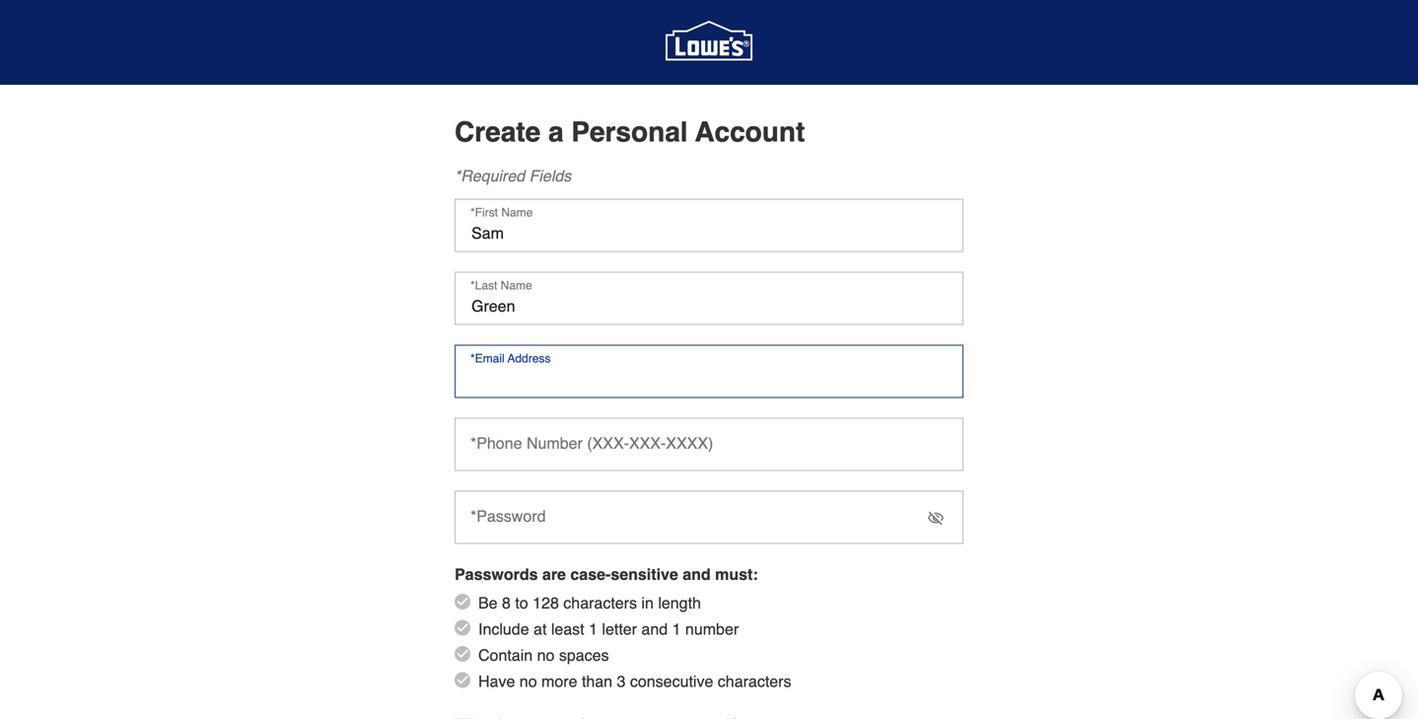 Task type: vqa. For each thing, say whether or not it's contained in the screenshot.
$ 259 . 00
no



Task type: describe. For each thing, give the bounding box(es) containing it.
passwords are case-sensitive and must:
[[455, 565, 759, 584]]

sensitive
[[611, 565, 679, 584]]

fields
[[529, 167, 572, 185]]

*First Name text field
[[455, 199, 964, 252]]

account
[[695, 116, 805, 148]]

address
[[508, 352, 551, 366]]

case-
[[571, 565, 611, 584]]

*first name
[[471, 206, 533, 220]]

must:
[[716, 565, 759, 584]]

at
[[534, 620, 547, 638]]

0 horizontal spatial characters
[[564, 594, 637, 612]]

contain no spaces
[[479, 646, 609, 664]]

name for *last name
[[501, 279, 533, 293]]

lowe's home improvement logo image
[[666, 0, 753, 86]]

contain
[[479, 646, 533, 664]]

more
[[542, 672, 578, 691]]

*last
[[471, 279, 498, 293]]

spaces
[[559, 646, 609, 664]]

least
[[551, 620, 585, 638]]

letter
[[602, 620, 637, 638]]

*last name
[[471, 279, 533, 293]]

*password
[[471, 507, 546, 525]]

0 vertical spatial and
[[683, 565, 711, 584]]

128
[[533, 594, 559, 612]]

personal
[[572, 116, 688, 148]]

1 1 from the left
[[589, 620, 598, 638]]

*first
[[471, 206, 498, 220]]

*email address
[[471, 352, 551, 366]]

8
[[502, 594, 511, 612]]

*required
[[455, 167, 525, 185]]

passwords
[[455, 565, 538, 584]]

number
[[527, 434, 583, 452]]

show password image
[[929, 511, 944, 526]]



Task type: locate. For each thing, give the bounding box(es) containing it.
in
[[642, 594, 654, 612]]

have
[[479, 672, 515, 691]]

than
[[582, 672, 613, 691]]

2 1 from the left
[[673, 620, 681, 638]]

characters up include at least 1 letter and 1 number
[[564, 594, 637, 612]]

name right *last
[[501, 279, 533, 293]]

to
[[515, 594, 529, 612]]

1 horizontal spatial 1
[[673, 620, 681, 638]]

number
[[686, 620, 739, 638]]

be
[[479, 594, 498, 612]]

1 vertical spatial characters
[[718, 672, 792, 691]]

*Last Name text field
[[455, 272, 964, 325]]

*email
[[471, 352, 505, 366]]

1 vertical spatial no
[[520, 672, 537, 691]]

no for contain
[[537, 646, 555, 664]]

1 vertical spatial and
[[642, 620, 668, 638]]

create
[[455, 116, 541, 148]]

*phone number (xxx-xxx-xxxx)
[[471, 434, 714, 452]]

1
[[589, 620, 598, 638], [673, 620, 681, 638]]

*required fields
[[455, 167, 572, 185]]

characters down number
[[718, 672, 792, 691]]

are
[[543, 565, 566, 584]]

create a personal account
[[455, 116, 805, 148]]

include
[[479, 620, 529, 638]]

name
[[502, 206, 533, 220], [501, 279, 533, 293]]

1 down 'length'
[[673, 620, 681, 638]]

*Email Address text field
[[455, 345, 964, 398]]

1 horizontal spatial and
[[683, 565, 711, 584]]

no
[[537, 646, 555, 664], [520, 672, 537, 691]]

xxxx)
[[666, 434, 714, 452]]

no for have
[[520, 672, 537, 691]]

0 vertical spatial name
[[502, 206, 533, 220]]

characters
[[564, 594, 637, 612], [718, 672, 792, 691]]

*phone
[[471, 434, 522, 452]]

be 8 to 128 characters in length
[[479, 594, 701, 612]]

*Password password field
[[455, 491, 964, 544]]

include at least 1 letter and 1 number
[[479, 620, 739, 638]]

0 horizontal spatial 1
[[589, 620, 598, 638]]

*Phone Number (XXX-XXX-XXXX) text field
[[455, 418, 964, 471]]

a
[[549, 116, 564, 148]]

(xxx-
[[587, 434, 629, 452]]

1 right least
[[589, 620, 598, 638]]

name right *first
[[502, 206, 533, 220]]

and up 'length'
[[683, 565, 711, 584]]

have no more than 3 consecutive characters
[[479, 672, 792, 691]]

1 horizontal spatial characters
[[718, 672, 792, 691]]

1 vertical spatial name
[[501, 279, 533, 293]]

and down in
[[642, 620, 668, 638]]

0 horizontal spatial and
[[642, 620, 668, 638]]

consecutive
[[630, 672, 714, 691]]

no down at
[[537, 646, 555, 664]]

0 vertical spatial characters
[[564, 594, 637, 612]]

0 vertical spatial no
[[537, 646, 555, 664]]

xxx-
[[629, 434, 666, 452]]

3
[[617, 672, 626, 691]]

name for *first name
[[502, 206, 533, 220]]

no down contain no spaces
[[520, 672, 537, 691]]

and
[[683, 565, 711, 584], [642, 620, 668, 638]]

length
[[658, 594, 701, 612]]



